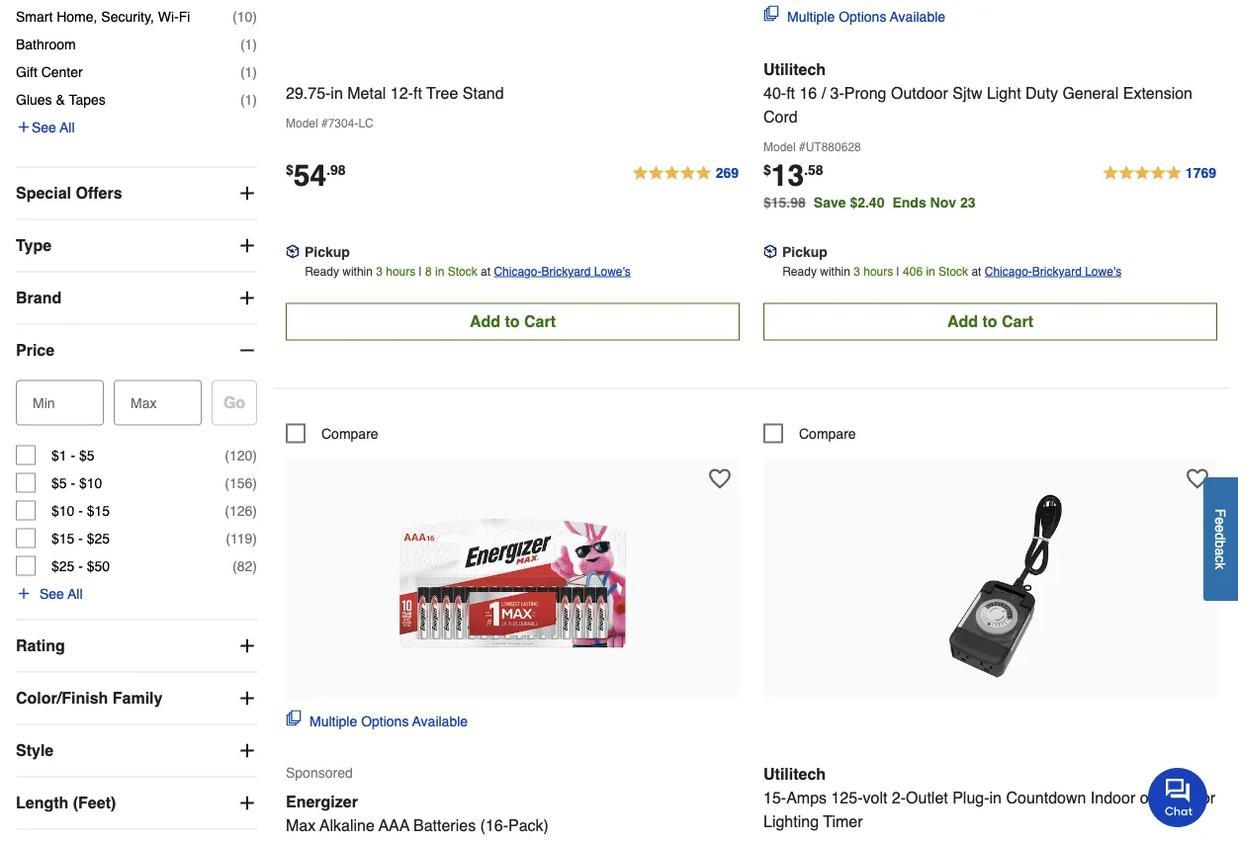 Task type: describe. For each thing, give the bounding box(es) containing it.
( for smart home, security, wi-fi
[[233, 8, 237, 24]]

energizer max alkaline aaa batteries (16-pack) image
[[398, 469, 628, 699]]

volt
[[863, 789, 888, 808]]

- for $1
[[71, 448, 75, 464]]

gift center
[[16, 64, 83, 80]]

) for $5 - $10
[[253, 475, 257, 491]]

model for model # ut880628
[[764, 140, 796, 154]]

$25 - $50
[[51, 558, 110, 574]]

) for bathroom
[[253, 36, 257, 52]]

1 e from the top
[[1213, 517, 1229, 525]]

hours for 406
[[864, 264, 894, 278]]

f e e d b a c k button
[[1204, 478, 1239, 601]]

ends nov 23 element
[[893, 194, 984, 210]]

outdoor inside utilitech 15-amps 125-volt 2-outlet plug-in countdown indoor or outdoor lighting timer
[[1159, 789, 1216, 808]]

utilitech 15-amps 125-volt 2-outlet plug-in countdown indoor or outdoor lighting timer image
[[876, 469, 1106, 699]]

brickyard for ready within 3 hours | 8 in stock at chicago-brickyard lowe's
[[542, 264, 591, 278]]

special
[[16, 184, 71, 202]]

( 10 )
[[233, 8, 257, 24]]

2 add to cart button from the left
[[764, 303, 1218, 341]]

rating
[[16, 637, 65, 655]]

outdoor inside utilitech 40-ft 16 / 3-prong outdoor sjtw light duty general extension cord
[[891, 84, 949, 102]]

1 ( 1 ) from the top
[[240, 36, 257, 52]]

brand
[[16, 289, 62, 307]]

savings save $2.40 element
[[814, 194, 984, 210]]

in inside utilitech 15-amps 125-volt 2-outlet plug-in countdown indoor or outdoor lighting timer
[[990, 789, 1002, 808]]

1 horizontal spatial $5
[[79, 448, 95, 464]]

glues
[[16, 92, 52, 107]]

plug-
[[953, 789, 990, 808]]

timer
[[823, 813, 863, 831]]

utilitech for amps
[[764, 766, 826, 784]]

indoor
[[1091, 789, 1136, 808]]

) for $1 - $5
[[253, 448, 257, 464]]

( for bathroom
[[240, 36, 245, 52]]

type
[[16, 236, 52, 255]]

offers
[[76, 184, 122, 202]]

wi-
[[158, 8, 179, 24]]

lc
[[359, 116, 374, 130]]

1 horizontal spatial $10
[[79, 475, 102, 491]]

tree
[[427, 84, 458, 102]]

5 stars image for 54
[[632, 162, 740, 185]]

a
[[1213, 548, 1229, 556]]

1 for center
[[245, 64, 253, 80]]

color/finish family button
[[16, 673, 257, 725]]

( for $25 - $50
[[233, 558, 237, 574]]

plus image for length (feet)
[[237, 794, 257, 814]]

pack)
[[509, 817, 549, 835]]

ready within 3 hours | 406 in stock at chicago-brickyard lowe's
[[783, 264, 1122, 278]]

extension
[[1124, 84, 1193, 102]]

min
[[33, 395, 55, 411]]

batteries
[[414, 817, 476, 835]]

13
[[771, 158, 804, 192]]

126
[[229, 503, 253, 519]]

glues & tapes
[[16, 92, 106, 107]]

$ 54 .98
[[286, 158, 346, 192]]

model # ut880628
[[764, 140, 861, 154]]

$15 - $25
[[51, 531, 110, 547]]

3 for 406
[[854, 264, 861, 278]]

0 vertical spatial see all
[[32, 119, 75, 135]]

sjtw
[[953, 84, 983, 102]]

available for the left multiple options available link
[[412, 714, 468, 729]]

119
[[231, 531, 253, 547]]

fi
[[179, 8, 190, 24]]

0 horizontal spatial $10
[[51, 503, 75, 519]]

color/finish
[[16, 690, 108, 708]]

smart
[[16, 8, 53, 24]]

5014300771 element
[[764, 424, 856, 444]]

54
[[294, 158, 327, 192]]

( 156 )
[[225, 475, 257, 491]]

) for glues & tapes
[[253, 92, 257, 107]]

brickyard for ready within 3 hours | 406 in stock at chicago-brickyard lowe's
[[1033, 264, 1082, 278]]

0 horizontal spatial max
[[131, 395, 157, 411]]

aaa
[[379, 817, 410, 835]]

) for $15 - $25
[[253, 531, 257, 547]]

energizer
[[286, 793, 358, 812]]

b
[[1213, 541, 1229, 548]]

1 horizontal spatial multiple
[[787, 8, 835, 24]]

1000209817 element
[[286, 424, 378, 444]]

269 button
[[632, 162, 740, 185]]

chicago-brickyard lowe's button for ready within 3 hours | 406 in stock at chicago-brickyard lowe's
[[985, 261, 1122, 281]]

or
[[1140, 789, 1154, 808]]

length
[[16, 794, 69, 813]]

| for 8
[[419, 264, 422, 278]]

$5 - $10
[[51, 475, 102, 491]]

chicago- for 406
[[985, 264, 1033, 278]]

2-
[[892, 789, 906, 808]]

lighting
[[764, 813, 819, 831]]

(16-
[[480, 817, 509, 835]]

metal
[[348, 84, 386, 102]]

$10 - $15
[[51, 503, 110, 519]]

center
[[41, 64, 83, 80]]

heart outline image
[[709, 468, 731, 490]]

to for second add to cart button from the left
[[983, 312, 998, 331]]

in left metal
[[331, 84, 343, 102]]

stock for 406
[[939, 264, 969, 278]]

29.75-in metal 12-ft tree stand
[[286, 84, 504, 102]]

hours for 8
[[386, 264, 416, 278]]

ft inside utilitech 40-ft 16 / 3-prong outdoor sjtw light duty general extension cord
[[787, 84, 795, 102]]

- for $10
[[78, 503, 83, 519]]

sponsored
[[286, 765, 353, 781]]

chicago-brickyard lowe's button for ready within 3 hours | 8 in stock at chicago-brickyard lowe's
[[494, 261, 631, 281]]

40-
[[764, 84, 787, 102]]

1 add to cart button from the left
[[286, 303, 740, 341]]

29.75-
[[286, 84, 331, 102]]

1769 button
[[1102, 162, 1218, 185]]

$2.40
[[850, 194, 885, 210]]

0 horizontal spatial multiple options available link
[[286, 711, 468, 731]]

$ for 54
[[286, 162, 294, 178]]

ends
[[893, 194, 927, 210]]

1 vertical spatial $25
[[51, 558, 75, 574]]

0 vertical spatial all
[[60, 119, 75, 135]]

156
[[229, 475, 253, 491]]

actual price $54.98 element
[[286, 158, 346, 192]]

- for $5
[[71, 475, 75, 491]]

$1
[[51, 448, 67, 464]]

16
[[800, 84, 817, 102]]

$15.98 save $2.40 ends nov 23
[[764, 194, 976, 210]]

.58
[[804, 162, 824, 178]]

269
[[716, 165, 739, 180]]

heart outline image
[[1187, 468, 1209, 490]]

1 add from the left
[[470, 312, 501, 331]]

general
[[1063, 84, 1119, 102]]

1 add to cart from the left
[[470, 312, 556, 331]]

available for topmost multiple options available link
[[890, 8, 946, 24]]

model # 7304-lc
[[286, 116, 374, 130]]

(feet)
[[73, 794, 116, 813]]

prong
[[845, 84, 887, 102]]

ready within 3 hours | 8 in stock at chicago-brickyard lowe's
[[305, 264, 631, 278]]

cord
[[764, 108, 798, 126]]

2 e from the top
[[1213, 525, 1229, 533]]

ut880628
[[806, 140, 861, 154]]

in right 8
[[435, 264, 445, 278]]

rating button
[[16, 621, 257, 672]]

compare for 5014300771 element
[[799, 426, 856, 442]]

chicago- for 8
[[494, 264, 542, 278]]

actual price $13.58 element
[[764, 158, 824, 192]]

options for the left multiple options available link
[[361, 714, 409, 729]]

12-
[[391, 84, 413, 102]]

$ 13 .58
[[764, 158, 824, 192]]

1 vertical spatial see
[[40, 586, 64, 602]]

$50
[[87, 558, 110, 574]]

/
[[822, 84, 826, 102]]

outlet
[[906, 789, 948, 808]]

price button
[[16, 325, 257, 376]]



Task type: vqa. For each thing, say whether or not it's contained in the screenshot.
right 'SHOP'
no



Task type: locate. For each thing, give the bounding box(es) containing it.
( 119 )
[[226, 531, 257, 547]]

5 stars image containing 1769
[[1102, 162, 1218, 185]]

1 vertical spatial ( 1 )
[[240, 64, 257, 80]]

was price $15.98 element
[[764, 189, 814, 210]]

plus image for style
[[237, 741, 257, 761]]

0 vertical spatial $25
[[87, 531, 110, 547]]

0 horizontal spatial hours
[[386, 264, 416, 278]]

3 ( 1 ) from the top
[[240, 92, 257, 107]]

1 hours from the left
[[386, 264, 416, 278]]

# for ut880628
[[799, 140, 806, 154]]

7304-
[[328, 116, 359, 130]]

lowe's
[[594, 264, 631, 278], [1085, 264, 1122, 278]]

$25 up $50
[[87, 531, 110, 547]]

at for 406
[[972, 264, 982, 278]]

pickup right pickup icon
[[783, 244, 828, 260]]

1 horizontal spatial to
[[983, 312, 998, 331]]

cart down ready within 3 hours | 406 in stock at chicago-brickyard lowe's in the top of the page
[[1002, 312, 1034, 331]]

$10 up $10 - $15 at the left bottom of page
[[79, 475, 102, 491]]

1 horizontal spatial hours
[[864, 264, 894, 278]]

9 ) from the top
[[253, 558, 257, 574]]

plus image inside special offers button
[[237, 184, 257, 203]]

1 horizontal spatial chicago-brickyard lowe's button
[[985, 261, 1122, 281]]

1 pickup from the left
[[305, 244, 350, 260]]

max inside energizer max alkaline aaa batteries (16-pack)
[[286, 817, 316, 835]]

2 3 from the left
[[854, 264, 861, 278]]

2 add to cart from the left
[[948, 312, 1034, 331]]

$25
[[87, 531, 110, 547], [51, 558, 75, 574]]

2 utilitech from the top
[[764, 766, 826, 784]]

1 horizontal spatial $
[[764, 162, 771, 178]]

29.75-in metal 12-ft tree stand link
[[286, 60, 740, 105]]

$ inside $ 54 .98
[[286, 162, 294, 178]]

0 horizontal spatial $15
[[51, 531, 75, 547]]

plus image inside style 'button'
[[237, 741, 257, 761]]

multiple options available link up sponsored
[[286, 711, 468, 731]]

at right 8
[[481, 264, 491, 278]]

nov
[[930, 194, 957, 210]]

utilitech up the "16"
[[764, 60, 826, 78]]

see all down $25 - $50
[[40, 586, 83, 602]]

see all down the &
[[32, 119, 75, 135]]

1 vertical spatial utilitech
[[764, 766, 826, 784]]

to down ready within 3 hours | 406 in stock at chicago-brickyard lowe's in the top of the page
[[983, 312, 998, 331]]

0 vertical spatial options
[[839, 8, 887, 24]]

2 5 stars image from the left
[[1102, 162, 1218, 185]]

2 chicago- from the left
[[985, 264, 1033, 278]]

plus image inside see all 'button'
[[16, 119, 32, 135]]

( 82 )
[[233, 558, 257, 574]]

multiple options available for topmost multiple options available link
[[787, 8, 946, 24]]

model up 13
[[764, 140, 796, 154]]

1 stock from the left
[[448, 264, 478, 278]]

0 horizontal spatial model
[[286, 116, 318, 130]]

see all button
[[16, 117, 75, 137], [16, 584, 83, 604]]

0 horizontal spatial brickyard
[[542, 264, 591, 278]]

$10
[[79, 475, 102, 491], [51, 503, 75, 519]]

1 vertical spatial model
[[764, 140, 796, 154]]

see all button down glues
[[16, 117, 75, 137]]

- up $15 - $25
[[78, 503, 83, 519]]

1 1 from the top
[[245, 36, 253, 52]]

compare inside 5014300771 element
[[799, 426, 856, 442]]

1 horizontal spatial compare
[[799, 426, 856, 442]]

- for $15
[[78, 531, 83, 547]]

chat invite button image
[[1149, 768, 1209, 828]]

$15.98
[[764, 194, 806, 210]]

0 horizontal spatial |
[[419, 264, 422, 278]]

1 horizontal spatial multiple options available
[[787, 8, 946, 24]]

0 vertical spatial multiple options available link
[[764, 5, 946, 26]]

1 brickyard from the left
[[542, 264, 591, 278]]

see all button down $25 - $50
[[16, 584, 83, 604]]

5 stars image
[[632, 162, 740, 185], [1102, 162, 1218, 185]]

2 $ from the left
[[764, 162, 771, 178]]

1 ft from the left
[[413, 84, 422, 102]]

1 utilitech from the top
[[764, 60, 826, 78]]

minus image
[[237, 341, 257, 361]]

length (feet)
[[16, 794, 116, 813]]

$ left .98 on the top of page
[[286, 162, 294, 178]]

utilitech up amps
[[764, 766, 826, 784]]

stock right 8
[[448, 264, 478, 278]]

at
[[481, 264, 491, 278], [972, 264, 982, 278]]

1 horizontal spatial 5 stars image
[[1102, 162, 1218, 185]]

# for 7304-lc
[[322, 116, 328, 130]]

pickup right pickup image
[[305, 244, 350, 260]]

0 horizontal spatial #
[[322, 116, 328, 130]]

2 cart from the left
[[1002, 312, 1034, 331]]

compare for 1000209817 element
[[322, 426, 378, 442]]

smart home, security, wi-fi
[[16, 8, 190, 24]]

1 cart from the left
[[524, 312, 556, 331]]

0 horizontal spatial add
[[470, 312, 501, 331]]

ready for ready within 3 hours | 8 in stock at chicago-brickyard lowe's
[[305, 264, 339, 278]]

at right 406
[[972, 264, 982, 278]]

within for ready within 3 hours | 406 in stock at chicago-brickyard lowe's
[[820, 264, 851, 278]]

chicago-
[[494, 264, 542, 278], [985, 264, 1033, 278]]

all down $25 - $50
[[68, 586, 83, 602]]

0 vertical spatial max
[[131, 395, 157, 411]]

add to cart down ready within 3 hours | 8 in stock at chicago-brickyard lowe's at the top
[[470, 312, 556, 331]]

3 for 8
[[376, 264, 383, 278]]

0 horizontal spatial 5 stars image
[[632, 162, 740, 185]]

plus image inside the brand button
[[237, 288, 257, 308]]

.98
[[327, 162, 346, 178]]

$ for 13
[[764, 162, 771, 178]]

1 horizontal spatial 3
[[854, 264, 861, 278]]

model down 29.75- on the top left
[[286, 116, 318, 130]]

| left 406
[[897, 264, 900, 278]]

alkaline
[[320, 817, 375, 835]]

pickup image
[[764, 245, 778, 259]]

1 vertical spatial $10
[[51, 503, 75, 519]]

utilitech
[[764, 60, 826, 78], [764, 766, 826, 784]]

1 vertical spatial see all button
[[16, 584, 83, 604]]

2 ft from the left
[[787, 84, 795, 102]]

) for smart home, security, wi-fi
[[253, 8, 257, 24]]

0 horizontal spatial lowe's
[[594, 264, 631, 278]]

1 vertical spatial multiple options available link
[[286, 711, 468, 731]]

cart down ready within 3 hours | 8 in stock at chicago-brickyard lowe's at the top
[[524, 312, 556, 331]]

) for $25 - $50
[[253, 558, 257, 574]]

1 chicago- from the left
[[494, 264, 542, 278]]

1 horizontal spatial add
[[948, 312, 978, 331]]

- down the $1 - $5
[[71, 475, 75, 491]]

multiple up sponsored
[[310, 714, 357, 729]]

in right 406
[[926, 264, 936, 278]]

add to cart down ready within 3 hours | 406 in stock at chicago-brickyard lowe's in the top of the page
[[948, 312, 1034, 331]]

0 horizontal spatial chicago-
[[494, 264, 542, 278]]

1 horizontal spatial add to cart button
[[764, 303, 1218, 341]]

pickup image
[[286, 245, 300, 259]]

$5 right $1 on the bottom of page
[[79, 448, 95, 464]]

125-
[[831, 789, 863, 808]]

| left 8
[[419, 264, 422, 278]]

lowe's for ready within 3 hours | 406 in stock at chicago-brickyard lowe's
[[1085, 264, 1122, 278]]

see down $25 - $50
[[40, 586, 64, 602]]

multiple options available
[[787, 8, 946, 24], [310, 714, 468, 729]]

4 ) from the top
[[253, 92, 257, 107]]

0 horizontal spatial 3
[[376, 264, 383, 278]]

1 horizontal spatial model
[[764, 140, 796, 154]]

1 horizontal spatial outdoor
[[1159, 789, 1216, 808]]

outdoor left sjtw
[[891, 84, 949, 102]]

0 horizontal spatial $5
[[51, 475, 67, 491]]

multiple up the "16"
[[787, 8, 835, 24]]

2 hours from the left
[[864, 264, 894, 278]]

chicago- right 406
[[985, 264, 1033, 278]]

multiple options available link up prong
[[764, 5, 946, 26]]

e up b
[[1213, 525, 1229, 533]]

82
[[237, 558, 253, 574]]

0 vertical spatial ( 1 )
[[240, 36, 257, 52]]

0 vertical spatial utilitech
[[764, 60, 826, 78]]

2 chicago-brickyard lowe's button from the left
[[985, 261, 1122, 281]]

max down energizer
[[286, 817, 316, 835]]

hours left 406
[[864, 264, 894, 278]]

chicago- right 8
[[494, 264, 542, 278]]

plus image inside "type" button
[[237, 236, 257, 256]]

see down glues
[[32, 119, 56, 135]]

3 left 8
[[376, 264, 383, 278]]

max
[[131, 395, 157, 411], [286, 817, 316, 835]]

120
[[229, 448, 253, 464]]

$1 - $5
[[51, 448, 95, 464]]

c
[[1213, 556, 1229, 563]]

$15 up $25 - $50
[[51, 531, 75, 547]]

multiple options available up sponsored
[[310, 714, 468, 729]]

) for gift center
[[253, 64, 257, 80]]

( for gift center
[[240, 64, 245, 80]]

plus image
[[16, 119, 32, 135], [237, 288, 257, 308], [237, 637, 257, 656], [237, 689, 257, 709]]

( 1 ) for &
[[240, 92, 257, 107]]

1 horizontal spatial add to cart
[[948, 312, 1034, 331]]

2 ) from the top
[[253, 36, 257, 52]]

1 vertical spatial multiple
[[310, 714, 357, 729]]

0 vertical spatial $15
[[87, 503, 110, 519]]

1 for &
[[245, 92, 253, 107]]

utilitech 40-ft 16 / 3-prong outdoor sjtw light duty general extension cord
[[764, 60, 1193, 126]]

2 pickup from the left
[[783, 244, 828, 260]]

1769
[[1186, 165, 1217, 180]]

ft inside 29.75-in metal 12-ft tree stand link
[[413, 84, 422, 102]]

2 to from the left
[[983, 312, 998, 331]]

( 126 )
[[225, 503, 257, 519]]

1 horizontal spatial $15
[[87, 503, 110, 519]]

1 ready from the left
[[305, 264, 339, 278]]

2 within from the left
[[820, 264, 851, 278]]

2 ( 1 ) from the top
[[240, 64, 257, 80]]

1 compare from the left
[[322, 426, 378, 442]]

see
[[32, 119, 56, 135], [40, 586, 64, 602]]

( for $10 - $15
[[225, 503, 229, 519]]

0 horizontal spatial $25
[[51, 558, 75, 574]]

8 ) from the top
[[253, 531, 257, 547]]

1 within from the left
[[343, 264, 373, 278]]

0 vertical spatial see
[[32, 119, 56, 135]]

plus image for brand
[[237, 288, 257, 308]]

7 ) from the top
[[253, 503, 257, 519]]

5 stars image containing 269
[[632, 162, 740, 185]]

ready down $ 54 .98
[[305, 264, 339, 278]]

1 vertical spatial multiple options available
[[310, 714, 468, 729]]

10
[[237, 8, 253, 24]]

|
[[419, 264, 422, 278], [897, 264, 900, 278]]

2 ready from the left
[[783, 264, 817, 278]]

tapes
[[69, 92, 106, 107]]

2 compare from the left
[[799, 426, 856, 442]]

add to cart button down ready within 3 hours | 406 in stock at chicago-brickyard lowe's in the top of the page
[[764, 303, 1218, 341]]

all
[[60, 119, 75, 135], [68, 586, 83, 602]]

utilitech inside utilitech 40-ft 16 / 3-prong outdoor sjtw light duty general extension cord
[[764, 60, 826, 78]]

( for glues & tapes
[[240, 92, 245, 107]]

options up energizer max alkaline aaa batteries (16-pack)
[[361, 714, 409, 729]]

in left countdown
[[990, 789, 1002, 808]]

lowe's for ready within 3 hours | 8 in stock at chicago-brickyard lowe's
[[594, 264, 631, 278]]

( for $1 - $5
[[225, 448, 229, 464]]

3 1 from the top
[[245, 92, 253, 107]]

plus image inside 'rating' button
[[237, 637, 257, 656]]

0 horizontal spatial available
[[412, 714, 468, 729]]

utilitech inside utilitech 15-amps 125-volt 2-outlet plug-in countdown indoor or outdoor lighting timer
[[764, 766, 826, 784]]

0 horizontal spatial at
[[481, 264, 491, 278]]

cart
[[524, 312, 556, 331], [1002, 312, 1034, 331]]

plus image inside color/finish family button
[[237, 689, 257, 709]]

0 vertical spatial $5
[[79, 448, 95, 464]]

(
[[233, 8, 237, 24], [240, 36, 245, 52], [240, 64, 245, 80], [240, 92, 245, 107], [225, 448, 229, 464], [225, 475, 229, 491], [225, 503, 229, 519], [226, 531, 231, 547], [233, 558, 237, 574]]

2 at from the left
[[972, 264, 982, 278]]

pickup for ready within 3 hours | 8 in stock at chicago-brickyard lowe's
[[305, 244, 350, 260]]

style button
[[16, 726, 257, 777]]

1 $ from the left
[[286, 162, 294, 178]]

1 vertical spatial $5
[[51, 475, 67, 491]]

compare inside 1000209817 element
[[322, 426, 378, 442]]

1 ) from the top
[[253, 8, 257, 24]]

0 vertical spatial see all button
[[16, 117, 75, 137]]

multiple options available link
[[764, 5, 946, 26], [286, 711, 468, 731]]

plus image for color/finish family
[[237, 689, 257, 709]]

within down save
[[820, 264, 851, 278]]

$5 down $1 on the bottom of page
[[51, 475, 67, 491]]

1 vertical spatial 1
[[245, 64, 253, 80]]

- right $1 on the bottom of page
[[71, 448, 75, 464]]

1 vertical spatial options
[[361, 714, 409, 729]]

hours left 8
[[386, 264, 416, 278]]

( 120 )
[[225, 448, 257, 464]]

1 lowe's from the left
[[594, 264, 631, 278]]

outdoor
[[891, 84, 949, 102], [1159, 789, 1216, 808]]

1 horizontal spatial ft
[[787, 84, 795, 102]]

bathroom
[[16, 36, 76, 52]]

all down "glues & tapes"
[[60, 119, 75, 135]]

within left 8
[[343, 264, 373, 278]]

2 | from the left
[[897, 264, 900, 278]]

within for ready within 3 hours | 8 in stock at chicago-brickyard lowe's
[[343, 264, 373, 278]]

0 horizontal spatial chicago-brickyard lowe's button
[[494, 261, 631, 281]]

1 horizontal spatial at
[[972, 264, 982, 278]]

3-
[[831, 84, 845, 102]]

0 horizontal spatial multiple
[[310, 714, 357, 729]]

1 horizontal spatial max
[[286, 817, 316, 835]]

1 vertical spatial max
[[286, 817, 316, 835]]

2 lowe's from the left
[[1085, 264, 1122, 278]]

0 vertical spatial multiple
[[787, 8, 835, 24]]

3 ) from the top
[[253, 64, 257, 80]]

8
[[425, 264, 432, 278]]

amps
[[787, 789, 827, 808]]

0 horizontal spatial add to cart
[[470, 312, 556, 331]]

ft left tree
[[413, 84, 422, 102]]

$15 up $15 - $25
[[87, 503, 110, 519]]

1 horizontal spatial within
[[820, 264, 851, 278]]

0 horizontal spatial options
[[361, 714, 409, 729]]

2 vertical spatial 1
[[245, 92, 253, 107]]

( for $15 - $25
[[226, 531, 231, 547]]

0 horizontal spatial ready
[[305, 264, 339, 278]]

e up the d
[[1213, 517, 1229, 525]]

) for $10 - $15
[[253, 503, 257, 519]]

to down ready within 3 hours | 8 in stock at chicago-brickyard lowe's at the top
[[505, 312, 520, 331]]

5 ) from the top
[[253, 448, 257, 464]]

3 left 406
[[854, 264, 861, 278]]

0 horizontal spatial within
[[343, 264, 373, 278]]

1 see all button from the top
[[16, 117, 75, 137]]

( for $5 - $10
[[225, 475, 229, 491]]

options up prong
[[839, 8, 887, 24]]

1 horizontal spatial $25
[[87, 531, 110, 547]]

1 to from the left
[[505, 312, 520, 331]]

add down ready within 3 hours | 8 in stock at chicago-brickyard lowe's at the top
[[470, 312, 501, 331]]

2 1 from the top
[[245, 64, 253, 80]]

5 stars image for 13
[[1102, 162, 1218, 185]]

add
[[470, 312, 501, 331], [948, 312, 978, 331]]

add down ready within 3 hours | 406 in stock at chicago-brickyard lowe's in the top of the page
[[948, 312, 978, 331]]

0 vertical spatial outdoor
[[891, 84, 949, 102]]

- left $50
[[78, 558, 83, 574]]

energizer max alkaline aaa batteries (16-pack)
[[286, 793, 549, 835]]

2 see all button from the top
[[16, 584, 83, 604]]

1 horizontal spatial lowe's
[[1085, 264, 1122, 278]]

1 vertical spatial available
[[412, 714, 468, 729]]

1 vertical spatial $15
[[51, 531, 75, 547]]

multiple options available up prong
[[787, 8, 946, 24]]

( 1 ) for center
[[240, 64, 257, 80]]

1 3 from the left
[[376, 264, 383, 278]]

1 horizontal spatial |
[[897, 264, 900, 278]]

1 vertical spatial outdoor
[[1159, 789, 1216, 808]]

2 stock from the left
[[939, 264, 969, 278]]

at for 8
[[481, 264, 491, 278]]

0 vertical spatial $10
[[79, 475, 102, 491]]

# down 29.75- on the top left
[[322, 116, 328, 130]]

f e e d b a c k
[[1213, 509, 1229, 570]]

add to cart button down ready within 3 hours | 8 in stock at chicago-brickyard lowe's at the top
[[286, 303, 740, 341]]

options for topmost multiple options available link
[[839, 8, 887, 24]]

model for model # 7304-lc
[[286, 116, 318, 130]]

$ up was price $15.98 element
[[764, 162, 771, 178]]

price
[[16, 341, 55, 360]]

plus image inside "length (feet)" 'button'
[[237, 794, 257, 814]]

1 horizontal spatial brickyard
[[1033, 264, 1082, 278]]

0 horizontal spatial compare
[[322, 426, 378, 442]]

special offers
[[16, 184, 122, 202]]

1 horizontal spatial multiple options available link
[[764, 5, 946, 26]]

plus image for type
[[237, 236, 257, 256]]

type button
[[16, 220, 257, 272]]

0 horizontal spatial outdoor
[[891, 84, 949, 102]]

hours
[[386, 264, 416, 278], [864, 264, 894, 278]]

2 vertical spatial ( 1 )
[[240, 92, 257, 107]]

stock right 406
[[939, 264, 969, 278]]

1 horizontal spatial ready
[[783, 264, 817, 278]]

1 chicago-brickyard lowe's button from the left
[[494, 261, 631, 281]]

multiple options available for the left multiple options available link
[[310, 714, 468, 729]]

plus image
[[237, 184, 257, 203], [237, 236, 257, 256], [16, 586, 32, 602], [237, 741, 257, 761], [237, 794, 257, 814]]

0 vertical spatial model
[[286, 116, 318, 130]]

# up .58
[[799, 140, 806, 154]]

1 horizontal spatial available
[[890, 8, 946, 24]]

compare
[[322, 426, 378, 442], [799, 426, 856, 442]]

| for 406
[[897, 264, 900, 278]]

1 | from the left
[[419, 264, 422, 278]]

k
[[1213, 563, 1229, 570]]

406
[[903, 264, 923, 278]]

duty
[[1026, 84, 1058, 102]]

1 5 stars image from the left
[[632, 162, 740, 185]]

plus image for rating
[[237, 637, 257, 656]]

utilitech for ft
[[764, 60, 826, 78]]

0 vertical spatial multiple options available
[[787, 8, 946, 24]]

1 horizontal spatial options
[[839, 8, 887, 24]]

length (feet) button
[[16, 778, 257, 830]]

1 horizontal spatial stock
[[939, 264, 969, 278]]

0 vertical spatial 1
[[245, 36, 253, 52]]

6 ) from the top
[[253, 475, 257, 491]]

2 brickyard from the left
[[1033, 264, 1082, 278]]

$10 down $5 - $10
[[51, 503, 75, 519]]

$ inside the $ 13 .58
[[764, 162, 771, 178]]

2 add from the left
[[948, 312, 978, 331]]

stock for 8
[[448, 264, 478, 278]]

1 at from the left
[[481, 264, 491, 278]]

available up utilitech 40-ft 16 / 3-prong outdoor sjtw light duty general extension cord
[[890, 8, 946, 24]]

1 vertical spatial see all
[[40, 586, 83, 602]]

pickup for ready within 3 hours | 406 in stock at chicago-brickyard lowe's
[[783, 244, 828, 260]]

f
[[1213, 509, 1229, 517]]

0 horizontal spatial ft
[[413, 84, 422, 102]]

brickyard
[[542, 264, 591, 278], [1033, 264, 1082, 278]]

ready for ready within 3 hours | 406 in stock at chicago-brickyard lowe's
[[783, 264, 817, 278]]

1 horizontal spatial #
[[799, 140, 806, 154]]

d
[[1213, 533, 1229, 541]]

1 vertical spatial #
[[799, 140, 806, 154]]

home,
[[57, 8, 97, 24]]

0 vertical spatial #
[[322, 116, 328, 130]]

$25 down $15 - $25
[[51, 558, 75, 574]]

stand
[[463, 84, 504, 102]]

ready down '$15.98'
[[783, 264, 817, 278]]

plus image for special offers
[[237, 184, 257, 203]]

available up energizer max alkaline aaa batteries (16-pack)
[[412, 714, 468, 729]]

family
[[113, 690, 163, 708]]

1 vertical spatial all
[[68, 586, 83, 602]]

to for first add to cart button from the left
[[505, 312, 520, 331]]

go button
[[212, 380, 257, 426]]

ft left the "16"
[[787, 84, 795, 102]]

max down price button
[[131, 395, 157, 411]]

- for $25
[[78, 558, 83, 574]]

- up $25 - $50
[[78, 531, 83, 547]]

brand button
[[16, 273, 257, 324]]

outdoor right "or"
[[1159, 789, 1216, 808]]

0 horizontal spatial stock
[[448, 264, 478, 278]]



